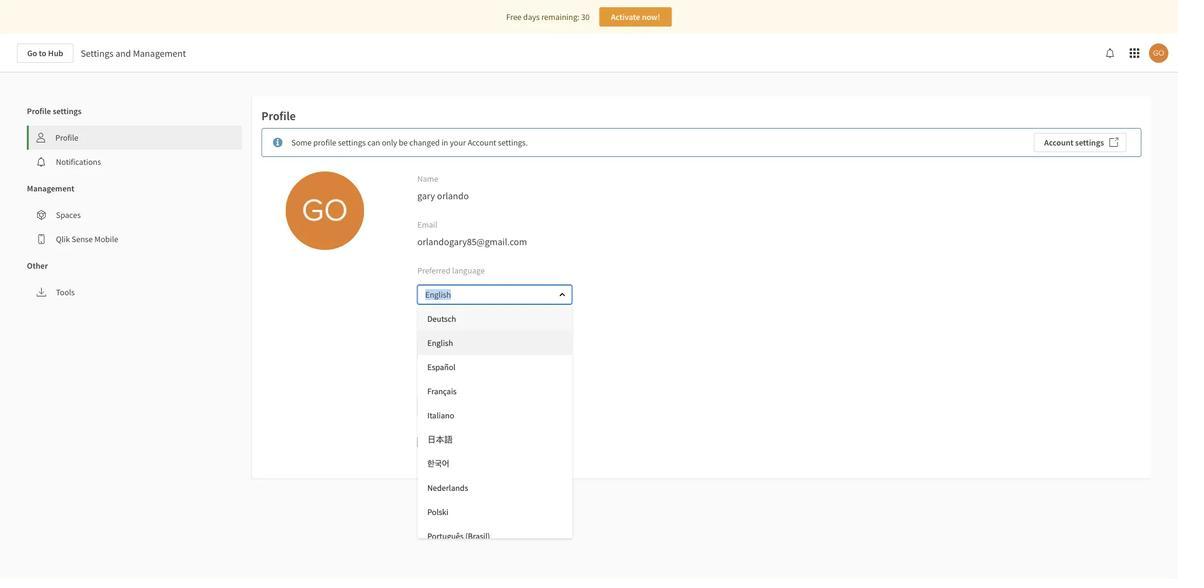 Task type: describe. For each thing, give the bounding box(es) containing it.
account settings link
[[1034, 133, 1127, 152]]

português
[[427, 531, 464, 542]]

english
[[427, 338, 453, 349]]

italiano
[[427, 411, 454, 421]]

be
[[399, 137, 408, 148]]

message
[[508, 437, 539, 448]]

orlandogary85@gmail.com
[[417, 236, 527, 248]]

2 account from the left
[[1045, 137, 1074, 148]]

days
[[523, 11, 540, 22]]

changed
[[410, 137, 440, 148]]

activate
[[611, 11, 640, 22]]

settings
[[81, 47, 114, 59]]

(brasil)
[[465, 531, 490, 542]]

account settings
[[1045, 137, 1104, 148]]

alert containing some profile settings can only be changed in your account settings.
[[261, 128, 1142, 157]]

30
[[581, 11, 590, 22]]

1 vertical spatial management
[[27, 183, 74, 194]]

some
[[291, 137, 312, 148]]

email orlandogary85@gmail.com
[[417, 219, 527, 248]]

show
[[453, 437, 472, 448]]

settings for profile settings
[[53, 106, 82, 117]]

settings for account settings
[[1076, 137, 1104, 148]]

profile
[[313, 137, 336, 148]]

show welcome message
[[453, 437, 539, 448]]

some profile settings can only be changed in your account settings.
[[291, 137, 528, 148]]

qlik sense mobile link
[[27, 227, 242, 252]]

spaces link
[[27, 203, 242, 227]]

in
[[442, 137, 448, 148]]

only
[[382, 137, 397, 148]]

nederlands
[[427, 483, 468, 494]]

zone
[[437, 321, 454, 332]]

orlando
[[437, 190, 469, 202]]

preferred language
[[417, 265, 485, 276]]

go to hub
[[27, 48, 63, 59]]

français
[[427, 386, 457, 397]]

to
[[39, 48, 46, 59]]

language
[[452, 265, 485, 276]]

qlik sense mobile
[[56, 234, 118, 245]]

and
[[115, 47, 131, 59]]

activate now!
[[611, 11, 660, 22]]

can
[[368, 137, 380, 148]]

español
[[427, 362, 456, 373]]

hub
[[48, 48, 63, 59]]



Task type: vqa. For each thing, say whether or not it's contained in the screenshot.
settings.
yes



Task type: locate. For each thing, give the bounding box(es) containing it.
settings and management
[[81, 47, 186, 59]]

management up spaces
[[27, 183, 74, 194]]

settings.
[[498, 137, 528, 148]]

regional settings for creating apps
[[417, 377, 539, 388]]

free days remaining: 30
[[506, 11, 590, 22]]

apps
[[522, 377, 539, 388]]

1 horizontal spatial gary orlando image
[[1149, 44, 1169, 63]]

1 horizontal spatial management
[[133, 47, 186, 59]]

now!
[[642, 11, 660, 22]]

notifications link
[[27, 150, 242, 174]]

1 horizontal spatial account
[[1045, 137, 1074, 148]]

gary orlando image
[[1149, 44, 1169, 63], [286, 172, 364, 250]]

0 horizontal spatial account
[[468, 137, 496, 148]]

tools link
[[27, 281, 242, 305]]

close image
[[559, 292, 566, 299]]

creating
[[491, 377, 520, 388]]

remaining:
[[542, 11, 580, 22]]

free
[[506, 11, 522, 22]]

1 account from the left
[[468, 137, 496, 148]]

activate now! link
[[599, 7, 672, 27]]

0 horizontal spatial gary orlando image
[[286, 172, 364, 250]]

None text field
[[419, 285, 549, 305]]

profile up some
[[261, 109, 296, 124]]

português (brasil)
[[427, 531, 490, 542]]

mobile
[[94, 234, 118, 245]]

sense
[[72, 234, 93, 245]]

preferred
[[417, 265, 451, 276]]

welcome
[[474, 437, 506, 448]]

alert
[[261, 128, 1142, 157]]

0 horizontal spatial profile
[[27, 106, 51, 117]]

polski
[[427, 507, 449, 518]]

0 vertical spatial gary orlando image
[[1149, 44, 1169, 63]]

profile up the notifications at top
[[55, 132, 78, 143]]

account
[[468, 137, 496, 148], [1045, 137, 1074, 148]]

regional
[[417, 377, 448, 388]]

management
[[133, 47, 186, 59], [27, 183, 74, 194]]

time
[[417, 321, 435, 332]]

gary
[[417, 190, 435, 202]]

go to hub link
[[17, 44, 73, 63]]

for
[[479, 377, 489, 388]]

go
[[27, 48, 37, 59]]

notifications
[[56, 157, 101, 167]]

0 horizontal spatial management
[[27, 183, 74, 194]]

2 horizontal spatial profile
[[261, 109, 296, 124]]

1 horizontal spatial profile
[[55, 132, 78, 143]]

settings for regional settings for creating apps
[[450, 377, 478, 388]]

settings
[[53, 106, 82, 117], [338, 137, 366, 148], [1076, 137, 1104, 148], [450, 377, 478, 388]]

日本語
[[427, 435, 453, 446]]

tools
[[56, 287, 75, 298]]

qlik
[[56, 234, 70, 245]]

spaces
[[56, 210, 81, 221]]

email
[[417, 219, 437, 230]]

deutsch
[[427, 314, 456, 325]]

1 vertical spatial gary orlando image
[[286, 172, 364, 250]]

profile settings
[[27, 106, 82, 117]]

profile
[[27, 106, 51, 117], [261, 109, 296, 124], [55, 132, 78, 143]]

profile link
[[29, 126, 242, 150]]

name gary orlando
[[417, 174, 469, 202]]

other
[[27, 261, 48, 271]]

time zone
[[417, 321, 454, 332]]

your
[[450, 137, 466, 148]]

0 vertical spatial management
[[133, 47, 186, 59]]

name
[[417, 174, 438, 184]]

profile down to
[[27, 106, 51, 117]]

list box
[[418, 307, 573, 549]]

management right and
[[133, 47, 186, 59]]

한국어
[[427, 459, 449, 470]]

list box containing deutsch
[[418, 307, 573, 549]]



